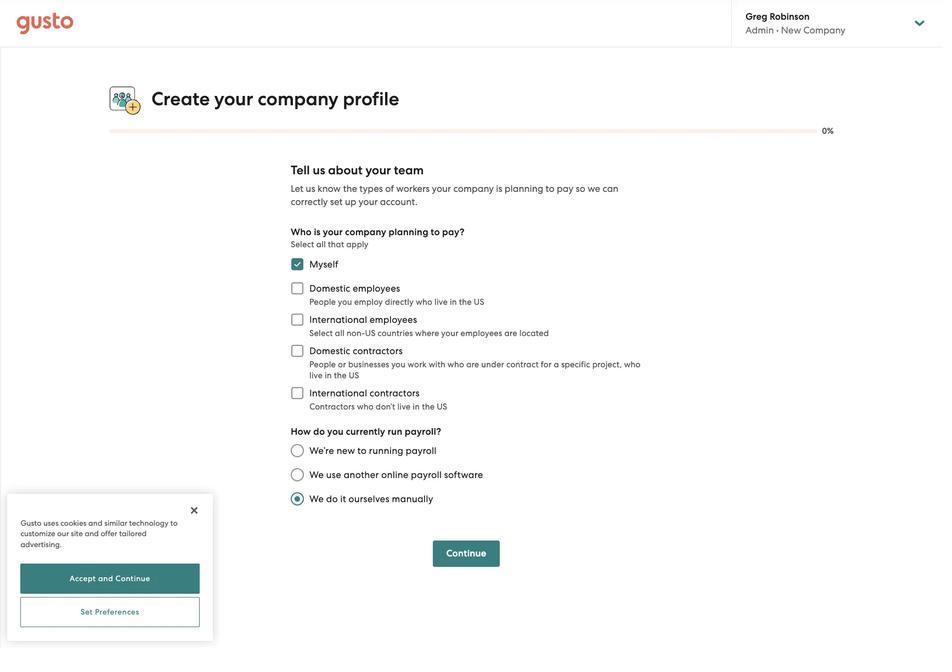 Task type: vqa. For each thing, say whether or not it's contained in the screenshot.
payroll
yes



Task type: describe. For each thing, give the bounding box(es) containing it.
domestic for domestic employees
[[310, 283, 351, 294]]

your right the workers
[[432, 183, 451, 194]]

project,
[[593, 360, 622, 370]]

Domestic employees checkbox
[[285, 277, 310, 301]]

where
[[415, 329, 439, 339]]

pay
[[557, 183, 574, 194]]

0%
[[823, 126, 834, 136]]

specific
[[562, 360, 591, 370]]

to inside tell us about your team let us know the types of workers your company is planning to pay so we can correctly set up your account.
[[546, 183, 555, 194]]

currently
[[346, 427, 386, 438]]

people you employ directly who live in the us
[[310, 298, 485, 308]]

tell us about your team let us know the types of workers your company is planning to pay so we can correctly set up your account.
[[291, 163, 619, 208]]

workers
[[397, 183, 430, 194]]

us inside people or businesses you work with who are under contract for a specific project, who live in the us
[[349, 371, 359, 381]]

software
[[444, 470, 483, 481]]

people for domestic contractors
[[310, 360, 336, 370]]

people for domestic employees
[[310, 298, 336, 308]]

We do it ourselves manually radio
[[285, 488, 310, 512]]

a
[[554, 360, 559, 370]]

1 vertical spatial all
[[335, 329, 345, 339]]

running
[[369, 446, 404, 457]]

technology
[[129, 519, 169, 528]]

create your company profile
[[152, 88, 400, 110]]

you inside people or businesses you work with who are under contract for a specific project, who live in the us
[[392, 360, 406, 370]]

0 vertical spatial company
[[258, 88, 339, 110]]

we for we do it ourselves manually
[[310, 494, 324, 505]]

company inside tell us about your team let us know the types of workers your company is planning to pay so we can correctly set up your account.
[[454, 183, 494, 194]]

tell
[[291, 163, 310, 178]]

site
[[71, 530, 83, 539]]

accept and continue
[[70, 575, 150, 584]]

customize
[[21, 530, 55, 539]]

contract
[[507, 360, 539, 370]]

We're new to running payroll radio
[[285, 439, 310, 463]]

accept and continue button
[[21, 564, 200, 595]]

continue inside button
[[447, 549, 487, 560]]

uses
[[43, 519, 59, 528]]

Myself checkbox
[[285, 253, 310, 277]]

your right 'where'
[[442, 329, 459, 339]]

employees for international employees
[[370, 315, 417, 326]]

the inside tell us about your team let us know the types of workers your company is planning to pay so we can correctly set up your account.
[[343, 183, 357, 194]]

of
[[385, 183, 394, 194]]

who right project,
[[624, 360, 641, 370]]

another
[[344, 470, 379, 481]]

we use another online payroll software
[[310, 470, 483, 481]]

payroll?
[[405, 427, 442, 438]]

your down types
[[359, 197, 378, 208]]

can
[[603, 183, 619, 194]]

account.
[[380, 197, 418, 208]]

directly
[[385, 298, 414, 308]]

the inside people or businesses you work with who are under contract for a specific project, who live in the us
[[334, 371, 347, 381]]

international contractors
[[310, 388, 420, 399]]

robinson
[[770, 11, 810, 23]]

don't
[[376, 402, 396, 412]]

admin
[[746, 25, 774, 36]]

and inside button
[[98, 575, 113, 584]]

do for how
[[313, 427, 325, 438]]

0 vertical spatial us
[[313, 163, 325, 178]]

greg
[[746, 11, 768, 23]]

international employees
[[310, 315, 417, 326]]

non-
[[347, 329, 365, 339]]

use
[[326, 470, 341, 481]]

is inside tell us about your team let us know the types of workers your company is planning to pay so we can correctly set up your account.
[[496, 183, 503, 194]]

profile
[[343, 88, 400, 110]]

team
[[394, 163, 424, 178]]

types
[[360, 183, 383, 194]]

about
[[328, 163, 363, 178]]

cookies
[[60, 519, 87, 528]]

continue inside button
[[116, 575, 150, 584]]

•
[[777, 25, 779, 36]]

who right with at bottom left
[[448, 360, 464, 370]]

contractors who don't live in the us
[[310, 402, 447, 412]]

your up types
[[366, 163, 391, 178]]

who
[[291, 227, 312, 238]]

home image
[[16, 12, 74, 34]]

who is your company planning to pay? select all that apply
[[291, 227, 465, 250]]

how
[[291, 427, 311, 438]]

international for international employees
[[310, 315, 367, 326]]

pay?
[[443, 227, 465, 238]]

advertising.
[[21, 540, 62, 549]]

let
[[291, 183, 304, 194]]

myself
[[310, 259, 339, 270]]

are inside people or businesses you work with who are under contract for a specific project, who live in the us
[[467, 360, 479, 370]]

to inside who is your company planning to pay? select all that apply
[[431, 227, 440, 238]]

we for we use another online payroll software
[[310, 470, 324, 481]]

who right 'directly'
[[416, 298, 433, 308]]

greg robinson admin • new company
[[746, 11, 846, 36]]

set
[[330, 197, 343, 208]]



Task type: locate. For each thing, give the bounding box(es) containing it.
payroll for online
[[411, 470, 442, 481]]

contractors for international contractors
[[370, 388, 420, 399]]

we're
[[310, 446, 334, 457]]

do left it
[[326, 494, 338, 505]]

0 vertical spatial people
[[310, 298, 336, 308]]

live inside people or businesses you work with who are under contract for a specific project, who live in the us
[[310, 371, 323, 381]]

1 vertical spatial planning
[[389, 227, 429, 238]]

who
[[416, 298, 433, 308], [448, 360, 464, 370], [624, 360, 641, 370], [357, 402, 374, 412]]

1 international from the top
[[310, 315, 367, 326]]

planning down account. at the top left
[[389, 227, 429, 238]]

set
[[81, 608, 93, 617]]

us
[[313, 163, 325, 178], [306, 183, 315, 194]]

payroll up manually
[[411, 470, 442, 481]]

1 people from the top
[[310, 298, 336, 308]]

and right accept
[[98, 575, 113, 584]]

work
[[408, 360, 427, 370]]

in inside people or businesses you work with who are under contract for a specific project, who live in the us
[[325, 371, 332, 381]]

to right 'new'
[[358, 446, 367, 457]]

2 vertical spatial employees
[[461, 329, 503, 339]]

and up offer
[[88, 519, 103, 528]]

online
[[382, 470, 409, 481]]

2 horizontal spatial in
[[450, 298, 457, 308]]

employees
[[353, 283, 400, 294], [370, 315, 417, 326], [461, 329, 503, 339]]

under
[[482, 360, 505, 370]]

1 horizontal spatial in
[[413, 402, 420, 412]]

2 people from the top
[[310, 360, 336, 370]]

0 horizontal spatial in
[[325, 371, 332, 381]]

all left that
[[317, 240, 326, 250]]

do
[[313, 427, 325, 438], [326, 494, 338, 505]]

employees up employ
[[353, 283, 400, 294]]

new
[[782, 25, 802, 36]]

2 vertical spatial in
[[413, 402, 420, 412]]

how do you currently run payroll?
[[291, 427, 442, 438]]

0 vertical spatial do
[[313, 427, 325, 438]]

you
[[338, 298, 352, 308], [392, 360, 406, 370], [327, 427, 344, 438]]

contractors up the don't
[[370, 388, 420, 399]]

0 horizontal spatial are
[[467, 360, 479, 370]]

select inside who is your company planning to pay? select all that apply
[[291, 240, 314, 250]]

company
[[804, 25, 846, 36]]

we
[[588, 183, 601, 194]]

2 vertical spatial live
[[398, 402, 411, 412]]

your inside who is your company planning to pay? select all that apply
[[323, 227, 343, 238]]

1 vertical spatial us
[[306, 183, 315, 194]]

all left the non-
[[335, 329, 345, 339]]

1 vertical spatial continue
[[116, 575, 150, 584]]

1 horizontal spatial continue
[[447, 549, 487, 560]]

we left the use
[[310, 470, 324, 481]]

employees up countries on the bottom left
[[370, 315, 417, 326]]

is
[[496, 183, 503, 194], [314, 227, 321, 238]]

the up select all non-us countries where your employees are located
[[459, 298, 472, 308]]

in up payroll?
[[413, 402, 420, 412]]

0 vertical spatial employees
[[353, 283, 400, 294]]

0 vertical spatial payroll
[[406, 446, 437, 457]]

contractors
[[310, 402, 355, 412]]

people up international employees checkbox
[[310, 298, 336, 308]]

1 horizontal spatial planning
[[505, 183, 544, 194]]

0 horizontal spatial company
[[258, 88, 339, 110]]

1 horizontal spatial all
[[335, 329, 345, 339]]

domestic for domestic contractors
[[310, 346, 351, 357]]

0 horizontal spatial live
[[310, 371, 323, 381]]

us
[[474, 298, 485, 308], [365, 329, 376, 339], [349, 371, 359, 381], [437, 402, 447, 412]]

new
[[337, 446, 355, 457]]

your
[[214, 88, 253, 110], [366, 163, 391, 178], [432, 183, 451, 194], [359, 197, 378, 208], [323, 227, 343, 238], [442, 329, 459, 339]]

and right 'site'
[[85, 530, 99, 539]]

0 vertical spatial we
[[310, 470, 324, 481]]

run
[[388, 427, 403, 438]]

up
[[345, 197, 357, 208]]

planning
[[505, 183, 544, 194], [389, 227, 429, 238]]

1 vertical spatial domestic
[[310, 346, 351, 357]]

1 vertical spatial and
[[85, 530, 99, 539]]

are left the under
[[467, 360, 479, 370]]

1 horizontal spatial company
[[345, 227, 387, 238]]

in up contractors
[[325, 371, 332, 381]]

accept
[[70, 575, 96, 584]]

employees for domestic employees
[[353, 283, 400, 294]]

continue button
[[433, 541, 500, 568]]

2 international from the top
[[310, 388, 367, 399]]

0 vertical spatial live
[[435, 298, 448, 308]]

1 horizontal spatial do
[[326, 494, 338, 505]]

2 horizontal spatial live
[[435, 298, 448, 308]]

international
[[310, 315, 367, 326], [310, 388, 367, 399]]

correctly
[[291, 197, 328, 208]]

us right tell
[[313, 163, 325, 178]]

payroll for running
[[406, 446, 437, 457]]

preferences
[[95, 608, 139, 617]]

set preferences
[[81, 608, 139, 617]]

0 horizontal spatial continue
[[116, 575, 150, 584]]

our
[[57, 530, 69, 539]]

in up select all non-us countries where your employees are located
[[450, 298, 457, 308]]

live right the don't
[[398, 402, 411, 412]]

the
[[343, 183, 357, 194], [459, 298, 472, 308], [334, 371, 347, 381], [422, 402, 435, 412]]

international for international contractors
[[310, 388, 367, 399]]

2 vertical spatial you
[[327, 427, 344, 438]]

so
[[576, 183, 586, 194]]

1 vertical spatial in
[[325, 371, 332, 381]]

0 vertical spatial is
[[496, 183, 503, 194]]

that
[[328, 240, 344, 250]]

0 vertical spatial all
[[317, 240, 326, 250]]

1 vertical spatial live
[[310, 371, 323, 381]]

you down domestic employees on the top left
[[338, 298, 352, 308]]

to left pay in the right top of the page
[[546, 183, 555, 194]]

0 horizontal spatial planning
[[389, 227, 429, 238]]

people inside people or businesses you work with who are under contract for a specific project, who live in the us
[[310, 360, 336, 370]]

planning inside who is your company planning to pay? select all that apply
[[389, 227, 429, 238]]

2 domestic from the top
[[310, 346, 351, 357]]

1 vertical spatial are
[[467, 360, 479, 370]]

international up the non-
[[310, 315, 367, 326]]

we do it ourselves manually
[[310, 494, 433, 505]]

domestic up "or"
[[310, 346, 351, 357]]

domestic contractors
[[310, 346, 403, 357]]

create
[[152, 88, 210, 110]]

domestic
[[310, 283, 351, 294], [310, 346, 351, 357]]

1 vertical spatial select
[[310, 329, 333, 339]]

domestic down the myself on the top of the page
[[310, 283, 351, 294]]

people
[[310, 298, 336, 308], [310, 360, 336, 370]]

manually
[[392, 494, 433, 505]]

1 we from the top
[[310, 470, 324, 481]]

all
[[317, 240, 326, 250], [335, 329, 345, 339]]

apply
[[347, 240, 369, 250]]

1 vertical spatial do
[[326, 494, 338, 505]]

the up up
[[343, 183, 357, 194]]

0 vertical spatial international
[[310, 315, 367, 326]]

employ
[[354, 298, 383, 308]]

0 vertical spatial domestic
[[310, 283, 351, 294]]

0 horizontal spatial do
[[313, 427, 325, 438]]

live up select all non-us countries where your employees are located
[[435, 298, 448, 308]]

1 domestic from the top
[[310, 283, 351, 294]]

1 horizontal spatial are
[[505, 329, 518, 339]]

in
[[450, 298, 457, 308], [325, 371, 332, 381], [413, 402, 420, 412]]

0 vertical spatial select
[[291, 240, 314, 250]]

1 vertical spatial employees
[[370, 315, 417, 326]]

1 vertical spatial we
[[310, 494, 324, 505]]

gusto uses cookies and similar technology to customize our site and offer tailored advertising.
[[21, 519, 178, 549]]

2 horizontal spatial company
[[454, 183, 494, 194]]

payroll
[[406, 446, 437, 457], [411, 470, 442, 481]]

live
[[435, 298, 448, 308], [310, 371, 323, 381], [398, 402, 411, 412]]

to inside gusto uses cookies and similar technology to customize our site and offer tailored advertising.
[[170, 519, 178, 528]]

countries
[[378, 329, 413, 339]]

0 vertical spatial contractors
[[353, 346, 403, 357]]

1 vertical spatial you
[[392, 360, 406, 370]]

do right the how
[[313, 427, 325, 438]]

payroll down payroll?
[[406, 446, 437, 457]]

or
[[338, 360, 346, 370]]

domestic employees
[[310, 283, 400, 294]]

are left located
[[505, 329, 518, 339]]

select all non-us countries where your employees are located
[[310, 329, 549, 339]]

to left pay?
[[431, 227, 440, 238]]

similar
[[104, 519, 127, 528]]

company inside who is your company planning to pay? select all that apply
[[345, 227, 387, 238]]

contractors up businesses
[[353, 346, 403, 357]]

1 horizontal spatial live
[[398, 402, 411, 412]]

people or businesses you work with who are under contract for a specific project, who live in the us
[[310, 360, 641, 381]]

gusto
[[21, 519, 41, 528]]

ourselves
[[349, 494, 390, 505]]

1 vertical spatial contractors
[[370, 388, 420, 399]]

0 horizontal spatial is
[[314, 227, 321, 238]]

tailored
[[119, 530, 147, 539]]

International contractors checkbox
[[285, 382, 310, 406]]

1 vertical spatial is
[[314, 227, 321, 238]]

0 vertical spatial planning
[[505, 183, 544, 194]]

offer
[[101, 530, 117, 539]]

and
[[88, 519, 103, 528], [85, 530, 99, 539], [98, 575, 113, 584]]

are
[[505, 329, 518, 339], [467, 360, 479, 370]]

International employees checkbox
[[285, 308, 310, 332]]

to right the technology on the left
[[170, 519, 178, 528]]

planning inside tell us about your team let us know the types of workers your company is planning to pay so we can correctly set up your account.
[[505, 183, 544, 194]]

0 vertical spatial continue
[[447, 549, 487, 560]]

We use another online payroll software radio
[[285, 463, 310, 488]]

your right create
[[214, 88, 253, 110]]

it
[[340, 494, 346, 505]]

to
[[546, 183, 555, 194], [431, 227, 440, 238], [358, 446, 367, 457], [170, 519, 178, 528]]

the down "or"
[[334, 371, 347, 381]]

1 horizontal spatial is
[[496, 183, 503, 194]]

0 vertical spatial in
[[450, 298, 457, 308]]

us up correctly
[[306, 183, 315, 194]]

planning left pay in the right top of the page
[[505, 183, 544, 194]]

you left 'work'
[[392, 360, 406, 370]]

1 vertical spatial people
[[310, 360, 336, 370]]

employees up the under
[[461, 329, 503, 339]]

businesses
[[348, 360, 390, 370]]

we left it
[[310, 494, 324, 505]]

with
[[429, 360, 446, 370]]

0 vertical spatial are
[[505, 329, 518, 339]]

2 vertical spatial and
[[98, 575, 113, 584]]

is inside who is your company planning to pay? select all that apply
[[314, 227, 321, 238]]

company
[[258, 88, 339, 110], [454, 183, 494, 194], [345, 227, 387, 238]]

we're new to running payroll
[[310, 446, 437, 457]]

who down international contractors
[[357, 402, 374, 412]]

1 vertical spatial payroll
[[411, 470, 442, 481]]

2 vertical spatial company
[[345, 227, 387, 238]]

2 we from the top
[[310, 494, 324, 505]]

1 vertical spatial international
[[310, 388, 367, 399]]

your up that
[[323, 227, 343, 238]]

0 vertical spatial you
[[338, 298, 352, 308]]

0 horizontal spatial all
[[317, 240, 326, 250]]

live up international contractors option
[[310, 371, 323, 381]]

set preferences button
[[21, 598, 200, 628]]

people left "or"
[[310, 360, 336, 370]]

1 vertical spatial company
[[454, 183, 494, 194]]

the up payroll?
[[422, 402, 435, 412]]

do for we
[[326, 494, 338, 505]]

contractors for domestic contractors
[[353, 346, 403, 357]]

Domestic contractors checkbox
[[285, 339, 310, 364]]

continue
[[447, 549, 487, 560], [116, 575, 150, 584]]

know
[[318, 183, 341, 194]]

all inside who is your company planning to pay? select all that apply
[[317, 240, 326, 250]]

0 vertical spatial and
[[88, 519, 103, 528]]

select down who
[[291, 240, 314, 250]]

you up 'new'
[[327, 427, 344, 438]]

located
[[520, 329, 549, 339]]

for
[[541, 360, 552, 370]]

we
[[310, 470, 324, 481], [310, 494, 324, 505]]

international up contractors
[[310, 388, 367, 399]]

select up domestic contractors checkbox at the left bottom
[[310, 329, 333, 339]]



